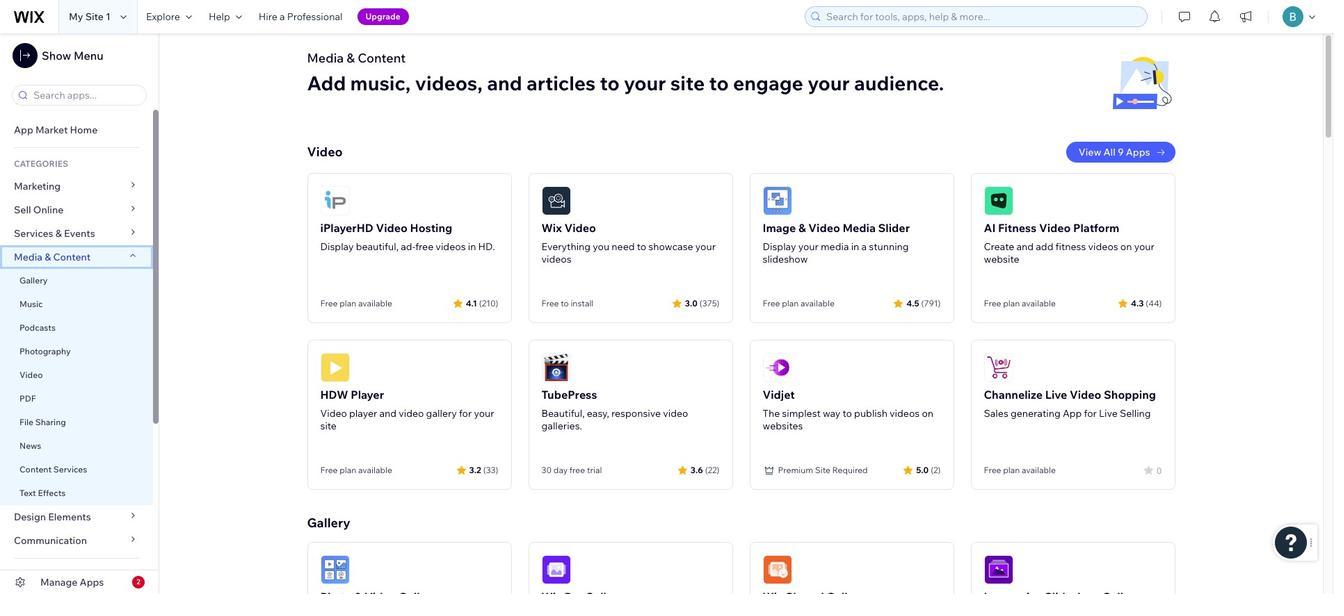 Task type: locate. For each thing, give the bounding box(es) containing it.
0 horizontal spatial apps
[[80, 577, 104, 589]]

for inside channelize live video shopping sales generating app for live selling
[[1084, 408, 1097, 420]]

on inside vidjet the simplest way to publish videos on websites
[[922, 408, 934, 420]]

video inside sidebar element
[[19, 370, 43, 380]]

video link
[[0, 364, 153, 387]]

0 vertical spatial and
[[487, 71, 522, 95]]

shopping
[[1104, 388, 1156, 402]]

2 display from the left
[[763, 241, 796, 253]]

in inside "image & video media slider display your media in a stunning slideshow"
[[851, 241, 859, 253]]

2 vertical spatial and
[[379, 408, 397, 420]]

available down beautiful,
[[358, 298, 392, 309]]

available down generating on the bottom right of the page
[[1022, 465, 1056, 476]]

video up beautiful,
[[376, 221, 408, 235]]

video up media
[[808, 221, 840, 235]]

0 vertical spatial free
[[415, 241, 434, 253]]

1 vertical spatial services
[[53, 465, 87, 475]]

display down image
[[763, 241, 796, 253]]

impressive slideshow gallery logo image
[[984, 556, 1013, 585]]

1 vertical spatial gallery
[[307, 515, 350, 531]]

1 horizontal spatial media
[[307, 50, 344, 66]]

& left the "events"
[[55, 227, 62, 240]]

for right gallery
[[459, 408, 472, 420]]

0 horizontal spatial on
[[922, 408, 934, 420]]

video inside tubepress beautiful, easy, responsive video galleries.
[[663, 408, 688, 420]]

free plan available down website
[[984, 298, 1056, 309]]

site
[[670, 71, 705, 95], [320, 420, 337, 433]]

on right fitness
[[1120, 241, 1132, 253]]

2 horizontal spatial and
[[1017, 241, 1034, 253]]

1 horizontal spatial video
[[663, 408, 688, 420]]

plan down beautiful,
[[340, 298, 356, 309]]

apps
[[1126, 146, 1150, 159], [80, 577, 104, 589]]

0 horizontal spatial and
[[379, 408, 397, 420]]

1 horizontal spatial gallery
[[307, 515, 350, 531]]

plan down website
[[1003, 298, 1020, 309]]

0 horizontal spatial content
[[19, 465, 52, 475]]

2 vertical spatial media
[[14, 251, 42, 264]]

free plan available down the player
[[320, 465, 392, 476]]

media inside media & content add music, videos, and articles to your site to engage your audience.
[[307, 50, 344, 66]]

& for image & video media slider display your media in a stunning slideshow
[[798, 221, 806, 235]]

2 in from the left
[[851, 241, 859, 253]]

media down services & events
[[14, 251, 42, 264]]

video up everything
[[564, 221, 596, 235]]

0 horizontal spatial media
[[14, 251, 42, 264]]

media up add
[[307, 50, 344, 66]]

& for media & content
[[45, 251, 51, 264]]

slideshow
[[763, 253, 808, 266]]

site inside hdw player video player and video gallery for your site
[[320, 420, 337, 433]]

beautiful,
[[542, 408, 585, 420]]

app right generating on the bottom right of the page
[[1063, 408, 1082, 420]]

services inside services & events link
[[14, 227, 53, 240]]

plan for sales
[[1003, 465, 1020, 476]]

plan down the player
[[340, 465, 356, 476]]

0 horizontal spatial for
[[459, 408, 472, 420]]

day
[[554, 465, 568, 476]]

show
[[42, 49, 71, 63]]

premium
[[778, 465, 813, 476]]

0 vertical spatial media
[[307, 50, 344, 66]]

free for ai
[[984, 298, 1001, 309]]

pdf
[[19, 394, 36, 404]]

1 horizontal spatial free
[[570, 465, 585, 476]]

display down the iplayerhd
[[320, 241, 354, 253]]

pdf link
[[0, 387, 153, 411]]

on up the '5.0 (2)'
[[922, 408, 934, 420]]

in for video
[[851, 241, 859, 253]]

vidjet logo image
[[763, 353, 792, 383]]

live up generating on the bottom right of the page
[[1045, 388, 1067, 402]]

30 day free trial
[[542, 465, 602, 476]]

available down the slideshow
[[801, 298, 835, 309]]

your inside wix video everything you need to showcase your videos
[[695, 241, 716, 253]]

videos right publish
[[890, 408, 920, 420]]

hosting
[[410, 221, 452, 235]]

free plan available for slider
[[763, 298, 835, 309]]

1 horizontal spatial site
[[815, 465, 830, 476]]

4.3
[[1131, 298, 1144, 308]]

and
[[487, 71, 522, 95], [1017, 241, 1034, 253], [379, 408, 397, 420]]

& for media & content add music, videos, and articles to your site to engage your audience.
[[347, 50, 355, 66]]

app market home
[[14, 124, 98, 136]]

1 horizontal spatial for
[[1084, 408, 1097, 420]]

to right need
[[637, 241, 646, 253]]

videos,
[[415, 71, 483, 95]]

video up the add
[[1039, 221, 1071, 235]]

display inside "image & video media slider display your media in a stunning slideshow"
[[763, 241, 796, 253]]

site right premium
[[815, 465, 830, 476]]

media & content
[[14, 251, 91, 264]]

for left the selling
[[1084, 408, 1097, 420]]

photography link
[[0, 340, 153, 364]]

and left the add
[[1017, 241, 1034, 253]]

(33)
[[483, 465, 498, 475]]

articles
[[526, 71, 596, 95]]

free inside iplayerhd video hosting display beautiful, ad-free videos in hd.
[[415, 241, 434, 253]]

video left gallery
[[399, 408, 424, 420]]

videos inside vidjet the simplest way to publish videos on websites
[[890, 408, 920, 420]]

1 vertical spatial and
[[1017, 241, 1034, 253]]

0 horizontal spatial site
[[320, 420, 337, 433]]

available for slider
[[801, 298, 835, 309]]

categories
[[14, 159, 68, 169]]

1 horizontal spatial site
[[670, 71, 705, 95]]

marketing link
[[0, 175, 153, 198]]

media up media
[[843, 221, 876, 235]]

1 vertical spatial content
[[53, 251, 91, 264]]

and inside media & content add music, videos, and articles to your site to engage your audience.
[[487, 71, 522, 95]]

free
[[320, 298, 338, 309], [542, 298, 559, 309], [763, 298, 780, 309], [984, 298, 1001, 309], [320, 465, 338, 476], [984, 465, 1001, 476]]

for
[[459, 408, 472, 420], [1084, 408, 1097, 420]]

videos down hosting
[[436, 241, 466, 253]]

3.6
[[691, 465, 703, 475]]

audience.
[[854, 71, 944, 95]]

hdw player video player and video gallery for your site
[[320, 388, 494, 433]]

podcasts
[[19, 323, 56, 333]]

in inside iplayerhd video hosting display beautiful, ad-free videos in hd.
[[468, 241, 476, 253]]

view
[[1079, 146, 1101, 159]]

add
[[307, 71, 346, 95]]

photography
[[19, 346, 71, 357]]

content up music,
[[358, 50, 406, 66]]

hdw player logo image
[[320, 353, 350, 383]]

video
[[399, 408, 424, 420], [663, 408, 688, 420]]

free plan available
[[320, 298, 392, 309], [763, 298, 835, 309], [984, 298, 1056, 309], [320, 465, 392, 476], [984, 465, 1056, 476]]

& right image
[[798, 221, 806, 235]]

media
[[307, 50, 344, 66], [843, 221, 876, 235], [14, 251, 42, 264]]

2 horizontal spatial content
[[358, 50, 406, 66]]

3.2
[[469, 465, 481, 475]]

1 horizontal spatial app
[[1063, 408, 1082, 420]]

0 horizontal spatial gallery
[[19, 275, 48, 286]]

app
[[14, 124, 33, 136], [1063, 408, 1082, 420]]

trial
[[587, 465, 602, 476]]

ai
[[984, 221, 996, 235]]

gallery inside 'link'
[[19, 275, 48, 286]]

to right way
[[843, 408, 852, 420]]

free plan available down the slideshow
[[763, 298, 835, 309]]

0 vertical spatial on
[[1120, 241, 1132, 253]]

image & video media slider display your media in a stunning slideshow
[[763, 221, 910, 266]]

a left stunning
[[861, 241, 867, 253]]

sharing
[[35, 417, 66, 428]]

free for image
[[763, 298, 780, 309]]

to inside vidjet the simplest way to publish videos on websites
[[843, 408, 852, 420]]

1 horizontal spatial apps
[[1126, 146, 1150, 159]]

(44)
[[1146, 298, 1162, 308]]

gallery up music
[[19, 275, 48, 286]]

0 horizontal spatial video
[[399, 408, 424, 420]]

in left hd.
[[468, 241, 476, 253]]

wix shared gallery logo image
[[763, 556, 792, 585]]

2 horizontal spatial media
[[843, 221, 876, 235]]

video inside channelize live video shopping sales generating app for live selling
[[1070, 388, 1101, 402]]

1 vertical spatial app
[[1063, 408, 1082, 420]]

content for media & content add music, videos, and articles to your site to engage your audience.
[[358, 50, 406, 66]]

sell online
[[14, 204, 64, 216]]

news link
[[0, 435, 153, 458]]

apps right manage
[[80, 577, 104, 589]]

media for media & content add music, videos, and articles to your site to engage your audience.
[[307, 50, 344, 66]]

player
[[349, 408, 377, 420]]

free plan available for create
[[984, 298, 1056, 309]]

& inside "image & video media slider display your media in a stunning slideshow"
[[798, 221, 806, 235]]

you
[[593, 241, 609, 253]]

0 vertical spatial gallery
[[19, 275, 48, 286]]

design
[[14, 511, 46, 524]]

and inside hdw player video player and video gallery for your site
[[379, 408, 397, 420]]

0 horizontal spatial display
[[320, 241, 354, 253]]

app market home link
[[0, 118, 153, 142]]

1 vertical spatial media
[[843, 221, 876, 235]]

videos down platform
[[1088, 241, 1118, 253]]

& for services & events
[[55, 227, 62, 240]]

1 horizontal spatial in
[[851, 241, 859, 253]]

live left the selling
[[1099, 408, 1118, 420]]

0 horizontal spatial live
[[1045, 388, 1067, 402]]

free for channelize
[[984, 465, 1001, 476]]

plan for create
[[1003, 298, 1020, 309]]

0 vertical spatial services
[[14, 227, 53, 240]]

content
[[358, 50, 406, 66], [53, 251, 91, 264], [19, 465, 52, 475]]

0 vertical spatial site
[[670, 71, 705, 95]]

available down the add
[[1022, 298, 1056, 309]]

display inside iplayerhd video hosting display beautiful, ad-free videos in hd.
[[320, 241, 354, 253]]

responsive
[[611, 408, 661, 420]]

available for sales
[[1022, 465, 1056, 476]]

1 horizontal spatial on
[[1120, 241, 1132, 253]]

for for live
[[1084, 408, 1097, 420]]

video inside hdw player video player and video gallery for your site
[[399, 408, 424, 420]]

video inside "image & video media slider display your media in a stunning slideshow"
[[808, 221, 840, 235]]

channelize live video shopping logo image
[[984, 353, 1013, 383]]

hire a professional
[[259, 10, 343, 23]]

show menu
[[42, 49, 103, 63]]

0 horizontal spatial in
[[468, 241, 476, 253]]

5.0 (2)
[[916, 465, 941, 475]]

1 vertical spatial on
[[922, 408, 934, 420]]

1 horizontal spatial display
[[763, 241, 796, 253]]

2
[[136, 578, 140, 587]]

1 vertical spatial site
[[815, 465, 830, 476]]

videos inside the ai fitness video platform create and add fitness videos on your website
[[1088, 241, 1118, 253]]

site left 1
[[85, 10, 104, 23]]

1 vertical spatial site
[[320, 420, 337, 433]]

to left install
[[561, 298, 569, 309]]

2 for from the left
[[1084, 408, 1097, 420]]

1 vertical spatial apps
[[80, 577, 104, 589]]

channelize live video shopping sales generating app for live selling
[[984, 388, 1156, 420]]

easy,
[[587, 408, 609, 420]]

gallery link
[[0, 269, 153, 293]]

0 vertical spatial site
[[85, 10, 104, 23]]

free plan available down generating on the bottom right of the page
[[984, 465, 1056, 476]]

1 horizontal spatial and
[[487, 71, 522, 95]]

a right hire
[[280, 10, 285, 23]]

available for beautiful,
[[358, 298, 392, 309]]

content inside media & content add music, videos, and articles to your site to engage your audience.
[[358, 50, 406, 66]]

1 in from the left
[[468, 241, 476, 253]]

free right day
[[570, 465, 585, 476]]

sidebar element
[[0, 33, 159, 595]]

1 vertical spatial a
[[861, 241, 867, 253]]

free
[[415, 241, 434, 253], [570, 465, 585, 476]]

1 for from the left
[[459, 408, 472, 420]]

0 horizontal spatial free
[[415, 241, 434, 253]]

free plan available down beautiful,
[[320, 298, 392, 309]]

services down news link
[[53, 465, 87, 475]]

0 vertical spatial app
[[14, 124, 33, 136]]

for inside hdw player video player and video gallery for your site
[[459, 408, 472, 420]]

the
[[763, 408, 780, 420]]

& up music,
[[347, 50, 355, 66]]

videos down 'wix'
[[542, 253, 572, 266]]

media inside sidebar element
[[14, 251, 42, 264]]

site for my
[[85, 10, 104, 23]]

hd.
[[478, 241, 495, 253]]

your
[[624, 71, 666, 95], [808, 71, 850, 95], [695, 241, 716, 253], [798, 241, 819, 253], [1134, 241, 1155, 253], [474, 408, 494, 420]]

in for hosting
[[468, 241, 476, 253]]

content down news
[[19, 465, 52, 475]]

0 horizontal spatial app
[[14, 124, 33, 136]]

video right responsive
[[663, 408, 688, 420]]

to
[[600, 71, 620, 95], [709, 71, 729, 95], [637, 241, 646, 253], [561, 298, 569, 309], [843, 408, 852, 420]]

video left 'shopping'
[[1070, 388, 1101, 402]]

vidjet the simplest way to publish videos on websites
[[763, 388, 934, 433]]

and right the videos,
[[487, 71, 522, 95]]

sales
[[984, 408, 1008, 420]]

0 vertical spatial apps
[[1126, 146, 1150, 159]]

available down the player
[[358, 465, 392, 476]]

app left market
[[14, 124, 33, 136]]

show menu button
[[13, 43, 103, 68]]

free down hosting
[[415, 241, 434, 253]]

0 vertical spatial content
[[358, 50, 406, 66]]

2 video from the left
[[663, 408, 688, 420]]

3.0
[[685, 298, 698, 308]]

gallery up photo & video gallery logo
[[307, 515, 350, 531]]

explore
[[146, 10, 180, 23]]

plan down the slideshow
[[782, 298, 799, 309]]

apps right the 9
[[1126, 146, 1150, 159]]

home
[[70, 124, 98, 136]]

& down services & events
[[45, 251, 51, 264]]

in right media
[[851, 241, 859, 253]]

Search for tools, apps, help & more... field
[[822, 7, 1143, 26]]

services down sell online
[[14, 227, 53, 240]]

news
[[19, 441, 41, 451]]

video up "pdf"
[[19, 370, 43, 380]]

1 horizontal spatial content
[[53, 251, 91, 264]]

plan down the 'sales'
[[1003, 465, 1020, 476]]

1 horizontal spatial a
[[861, 241, 867, 253]]

1 video from the left
[[399, 408, 424, 420]]

and right the player
[[379, 408, 397, 420]]

publish
[[854, 408, 888, 420]]

video down hdw
[[320, 408, 347, 420]]

1 display from the left
[[320, 241, 354, 253]]

content up gallery 'link'
[[53, 251, 91, 264]]

services
[[14, 227, 53, 240], [53, 465, 87, 475]]

video inside iplayerhd video hosting display beautiful, ad-free videos in hd.
[[376, 221, 408, 235]]

& inside media & content add music, videos, and articles to your site to engage your audience.
[[347, 50, 355, 66]]

content for media & content
[[53, 251, 91, 264]]

file sharing
[[19, 417, 66, 428]]

0 horizontal spatial a
[[280, 10, 285, 23]]

0 vertical spatial live
[[1045, 388, 1067, 402]]

iplayerhd video hosting logo image
[[320, 186, 350, 216]]

text effects link
[[0, 482, 153, 506]]

1 horizontal spatial live
[[1099, 408, 1118, 420]]

0 horizontal spatial site
[[85, 10, 104, 23]]



Task type: describe. For each thing, give the bounding box(es) containing it.
3.0 (375)
[[685, 298, 720, 308]]

free for wix
[[542, 298, 559, 309]]

app inside channelize live video shopping sales generating app for live selling
[[1063, 408, 1082, 420]]

explore
[[14, 570, 53, 580]]

upgrade button
[[357, 8, 409, 25]]

manage
[[40, 577, 78, 589]]

simplest
[[782, 408, 821, 420]]

for for player
[[459, 408, 472, 420]]

30
[[542, 465, 552, 476]]

music,
[[350, 71, 411, 95]]

marketing
[[14, 180, 61, 193]]

app inside sidebar element
[[14, 124, 33, 136]]

ai fitness video platform logo image
[[984, 186, 1013, 216]]

iplayerhd
[[320, 221, 373, 235]]

plan for and
[[340, 465, 356, 476]]

create
[[984, 241, 1014, 253]]

video inside wix video everything you need to showcase your videos
[[564, 221, 596, 235]]

my site 1
[[69, 10, 111, 23]]

platform
[[1073, 221, 1120, 235]]

file
[[19, 417, 33, 428]]

media & content link
[[0, 246, 153, 269]]

services & events link
[[0, 222, 153, 246]]

1
[[106, 10, 111, 23]]

services & events
[[14, 227, 95, 240]]

sell
[[14, 204, 31, 216]]

site for premium
[[815, 465, 830, 476]]

content services link
[[0, 458, 153, 482]]

site inside media & content add music, videos, and articles to your site to engage your audience.
[[670, 71, 705, 95]]

to right "articles"
[[600, 71, 620, 95]]

your inside the ai fitness video platform create and add fitness videos on your website
[[1134, 241, 1155, 253]]

player
[[351, 388, 384, 402]]

vidjet
[[763, 388, 795, 402]]

ai fitness video platform create and add fitness videos on your website
[[984, 221, 1155, 266]]

selling
[[1120, 408, 1151, 420]]

beautiful,
[[356, 241, 399, 253]]

all
[[1104, 146, 1116, 159]]

required
[[832, 465, 868, 476]]

wix video logo image
[[542, 186, 571, 216]]

add
[[1036, 241, 1053, 253]]

9
[[1118, 146, 1124, 159]]

4.5
[[907, 298, 919, 308]]

ad-
[[401, 241, 415, 253]]

4.1 (210)
[[466, 298, 498, 308]]

stunning
[[869, 241, 909, 253]]

(22)
[[705, 465, 720, 475]]

text
[[19, 488, 36, 499]]

design elements
[[14, 511, 91, 524]]

1 vertical spatial live
[[1099, 408, 1118, 420]]

your inside hdw player video player and video gallery for your site
[[474, 408, 494, 420]]

free plan available for and
[[320, 465, 392, 476]]

your inside "image & video media slider display your media in a stunning slideshow"
[[798, 241, 819, 253]]

(2)
[[931, 465, 941, 475]]

generating
[[1011, 408, 1061, 420]]

need
[[612, 241, 635, 253]]

free plan available for beautiful,
[[320, 298, 392, 309]]

video inside hdw player video player and video gallery for your site
[[320, 408, 347, 420]]

free for iplayerhd
[[320, 298, 338, 309]]

media inside "image & video media slider display your media in a stunning slideshow"
[[843, 221, 876, 235]]

hire a professional link
[[250, 0, 351, 33]]

view all 9 apps
[[1079, 146, 1150, 159]]

on inside the ai fitness video platform create and add fitness videos on your website
[[1120, 241, 1132, 253]]

videos inside iplayerhd video hosting display beautiful, ad-free videos in hd.
[[436, 241, 466, 253]]

apps inside sidebar element
[[80, 577, 104, 589]]

fitness
[[1056, 241, 1086, 253]]

wix pro gallery logo image
[[542, 556, 571, 585]]

galleries.
[[542, 420, 582, 433]]

sell online link
[[0, 198, 153, 222]]

and inside the ai fitness video platform create and add fitness videos on your website
[[1017, 241, 1034, 253]]

wix video everything you need to showcase your videos
[[542, 221, 716, 266]]

tubepress
[[542, 388, 597, 402]]

install
[[571, 298, 594, 309]]

communication
[[14, 535, 89, 547]]

plan for beautiful,
[[340, 298, 356, 309]]

photo & video gallery logo image
[[320, 556, 350, 585]]

media for media & content
[[14, 251, 42, 264]]

video inside the ai fitness video platform create and add fitness videos on your website
[[1039, 221, 1071, 235]]

gallery
[[426, 408, 457, 420]]

to left engage
[[709, 71, 729, 95]]

market
[[35, 124, 68, 136]]

premium site required
[[778, 465, 868, 476]]

3.2 (33)
[[469, 465, 498, 475]]

elements
[[48, 511, 91, 524]]

text effects
[[19, 488, 66, 499]]

design elements link
[[0, 506, 153, 529]]

hdw
[[320, 388, 348, 402]]

plan for slider
[[782, 298, 799, 309]]

4.3 (44)
[[1131, 298, 1162, 308]]

free plan available for sales
[[984, 465, 1056, 476]]

to inside wix video everything you need to showcase your videos
[[637, 241, 646, 253]]

free to install
[[542, 298, 594, 309]]

Search apps... field
[[29, 86, 142, 105]]

websites
[[763, 420, 803, 433]]

file sharing link
[[0, 411, 153, 435]]

way
[[823, 408, 841, 420]]

video up iplayerhd video hosting logo
[[307, 144, 343, 160]]

image
[[763, 221, 796, 235]]

tubepress logo image
[[542, 353, 571, 383]]

0 vertical spatial a
[[280, 10, 285, 23]]

5.0
[[916, 465, 929, 475]]

services inside content services link
[[53, 465, 87, 475]]

4.5 (791)
[[907, 298, 941, 308]]

media
[[821, 241, 849, 253]]

3.6 (22)
[[691, 465, 720, 475]]

image & video media slider logo image
[[763, 186, 792, 216]]

1 vertical spatial free
[[570, 465, 585, 476]]

available for and
[[358, 465, 392, 476]]

2 vertical spatial content
[[19, 465, 52, 475]]

showcase
[[648, 241, 693, 253]]

wix
[[542, 221, 562, 235]]

a inside "image & video media slider display your media in a stunning slideshow"
[[861, 241, 867, 253]]

available for create
[[1022, 298, 1056, 309]]

online
[[33, 204, 64, 216]]

videos inside wix video everything you need to showcase your videos
[[542, 253, 572, 266]]

content services
[[19, 465, 87, 475]]

0
[[1157, 466, 1162, 476]]

menu
[[74, 49, 103, 63]]

free for hdw
[[320, 465, 338, 476]]

(791)
[[921, 298, 941, 308]]

tubepress beautiful, easy, responsive video galleries.
[[542, 388, 688, 433]]



Task type: vqa. For each thing, say whether or not it's contained in the screenshot.


